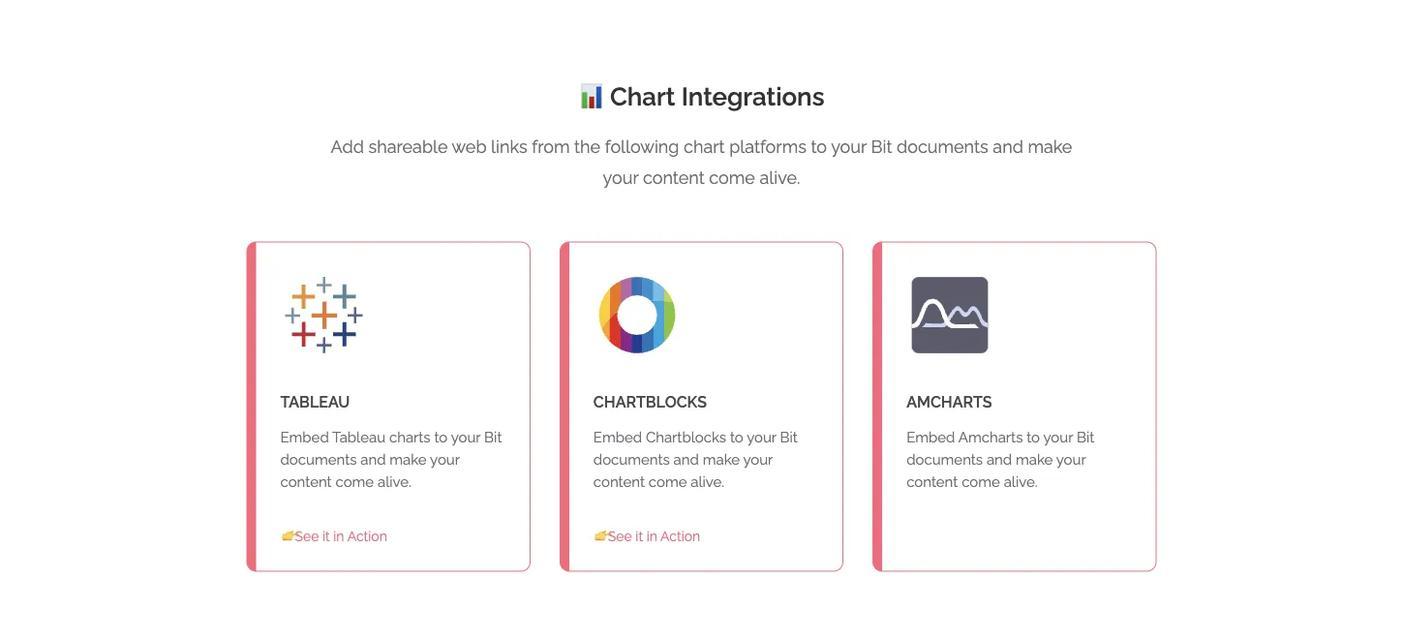 Task type: locate. For each thing, give the bounding box(es) containing it.
1 embed from the left
[[280, 429, 329, 446]]

1 horizontal spatial 👉see
[[595, 529, 632, 545]]

👉see it in action
[[281, 529, 387, 545], [595, 529, 701, 545]]

2 horizontal spatial embed
[[907, 429, 956, 446]]

👉see it in action down embed tableau charts to your bit documents and make your content come alive.
[[281, 529, 387, 545]]

👉see it in action for tableau
[[281, 529, 387, 545]]

make inside embed amcharts to your bit documents and make your content come alive.
[[1016, 451, 1053, 468]]

content
[[643, 168, 705, 188], [280, 474, 332, 491], [594, 474, 645, 491], [907, 474, 959, 491]]

in for tableau
[[334, 529, 344, 545]]

in down embed chartblocks to your bit documents and make your content come alive.
[[647, 529, 658, 545]]

to right 'charts'
[[434, 429, 448, 446]]

from
[[532, 137, 570, 157]]

action
[[347, 529, 387, 545], [661, 529, 701, 545]]

come down tableau at the left bottom of page
[[336, 474, 374, 491]]

embed down chartblocks
[[594, 429, 642, 446]]

chart
[[684, 137, 725, 157]]

it
[[323, 529, 330, 545], [636, 529, 643, 545]]

1 it from the left
[[323, 529, 330, 545]]

integrations
[[682, 81, 825, 111]]

1 in from the left
[[334, 529, 344, 545]]

👉see it in action link down embed tableau charts to your bit documents and make your content come alive.
[[271, 523, 398, 552]]

documents inside embed tableau charts to your bit documents and make your content come alive.
[[280, 451, 357, 468]]

bit inside embed amcharts to your bit documents and make your content come alive.
[[1077, 429, 1095, 446]]

make inside embed chartblocks to your bit documents and make your content come alive.
[[703, 451, 740, 468]]

bit inside add shareable web links from the following chart platforms to your bit documents and make your content come alive.
[[871, 137, 893, 157]]

in
[[334, 529, 344, 545], [647, 529, 658, 545]]

alive. down chartblocks
[[691, 474, 725, 491]]

make
[[1028, 137, 1073, 157], [390, 451, 427, 468], [703, 451, 740, 468], [1016, 451, 1053, 468]]

in down embed tableau charts to your bit documents and make your content come alive.
[[334, 529, 344, 545]]

amcharts
[[959, 429, 1023, 446]]

content down chartblocks
[[594, 474, 645, 491]]

content down amcharts
[[907, 474, 959, 491]]

it for tableau
[[323, 529, 330, 545]]

chartblocks
[[646, 429, 727, 446]]

embed for tableau
[[280, 429, 329, 446]]

make inside embed tableau charts to your bit documents and make your content come alive.
[[390, 451, 427, 468]]

bit
[[871, 137, 893, 157], [485, 429, 502, 446], [781, 429, 798, 446], [1077, 429, 1095, 446]]

in for chartblocks
[[647, 529, 658, 545]]

2 in from the left
[[647, 529, 658, 545]]

to inside add shareable web links from the following chart platforms to your bit documents and make your content come alive.
[[811, 137, 827, 157]]

make inside add shareable web links from the following chart platforms to your bit documents and make your content come alive.
[[1028, 137, 1073, 157]]

and inside embed chartblocks to your bit documents and make your content come alive.
[[674, 451, 699, 468]]

documents
[[897, 137, 989, 157], [280, 451, 357, 468], [594, 451, 670, 468], [907, 451, 983, 468]]

action for tableau
[[347, 529, 387, 545]]

embed inside embed chartblocks to your bit documents and make your content come alive.
[[594, 429, 642, 446]]

embed inside embed tableau charts to your bit documents and make your content come alive.
[[280, 429, 329, 446]]

and
[[993, 137, 1024, 157], [361, 451, 386, 468], [674, 451, 699, 468], [987, 451, 1013, 468]]

👉see it in action link down embed chartblocks to your bit documents and make your content come alive.
[[584, 523, 711, 552]]

documents inside embed amcharts to your bit documents and make your content come alive.
[[907, 451, 983, 468]]

to
[[811, 137, 827, 157], [434, 429, 448, 446], [730, 429, 744, 446], [1027, 429, 1041, 446]]

embed for chartblocks
[[594, 429, 642, 446]]

0 horizontal spatial it
[[323, 529, 330, 545]]

add
[[331, 137, 364, 157]]

come
[[709, 168, 756, 188], [336, 474, 374, 491], [649, 474, 687, 491], [962, 474, 1001, 491]]

1 horizontal spatial in
[[647, 529, 658, 545]]

2 action from the left
[[661, 529, 701, 545]]

0 horizontal spatial embed
[[280, 429, 329, 446]]

1 horizontal spatial action
[[661, 529, 701, 545]]

embed for amcharts
[[907, 429, 956, 446]]

1 👉see from the left
[[281, 529, 319, 545]]

alive. down the platforms
[[760, 168, 801, 188]]

1 horizontal spatial it
[[636, 529, 643, 545]]

platforms
[[730, 137, 807, 157]]

bit.ai and chartblocks integration image
[[594, 272, 691, 388]]

content inside embed tableau charts to your bit documents and make your content come alive.
[[280, 474, 332, 491]]

come down amcharts
[[962, 474, 1001, 491]]

alive. down 'charts'
[[378, 474, 412, 491]]

to right chartblocks
[[730, 429, 744, 446]]

come inside embed amcharts to your bit documents and make your content come alive.
[[962, 474, 1001, 491]]

come inside embed tableau charts to your bit documents and make your content come alive.
[[336, 474, 374, 491]]

0 horizontal spatial 👉see it in action link
[[271, 523, 398, 552]]

👉see it in action down embed chartblocks to your bit documents and make your content come alive.
[[595, 529, 701, 545]]

1 👉see it in action from the left
[[281, 529, 387, 545]]

2 👉see it in action from the left
[[595, 529, 701, 545]]

content down tableau
[[280, 474, 332, 491]]

alive. down amcharts
[[1004, 474, 1038, 491]]

0 horizontal spatial 👉see
[[281, 529, 319, 545]]

embed inside embed amcharts to your bit documents and make your content come alive.
[[907, 429, 956, 446]]

👉see
[[281, 529, 319, 545], [595, 529, 632, 545]]

2 👉see it in action link from the left
[[584, 523, 711, 552]]

1 👉see it in action link from the left
[[271, 523, 398, 552]]

your
[[831, 137, 867, 157], [603, 168, 639, 188], [451, 429, 481, 446], [747, 429, 777, 446], [1044, 429, 1074, 446], [430, 451, 460, 468], [743, 451, 773, 468], [1057, 451, 1086, 468]]

to right the platforms
[[811, 137, 827, 157]]

embed down amcharts
[[907, 429, 956, 446]]

alive.
[[760, 168, 801, 188], [378, 474, 412, 491], [691, 474, 725, 491], [1004, 474, 1038, 491]]

to right amcharts
[[1027, 429, 1041, 446]]

1 horizontal spatial 👉see it in action link
[[584, 523, 711, 552]]

2 embed from the left
[[594, 429, 642, 446]]

chart
[[610, 81, 676, 111]]

content inside add shareable web links from the following chart platforms to your bit documents and make your content come alive.
[[643, 168, 705, 188]]

content down 'chart'
[[643, 168, 705, 188]]

0 horizontal spatial action
[[347, 529, 387, 545]]

action for chartblocks
[[661, 529, 701, 545]]

1 action from the left
[[347, 529, 387, 545]]

charts
[[389, 429, 431, 446]]

web
[[452, 137, 487, 157]]

2 👉see from the left
[[595, 529, 632, 545]]

to inside embed amcharts to your bit documents and make your content come alive.
[[1027, 429, 1041, 446]]

👉see it in action link
[[271, 523, 398, 552], [584, 523, 711, 552]]

👉see it in action link for chartblocks
[[584, 523, 711, 552]]

3 embed from the left
[[907, 429, 956, 446]]

alive. inside embed chartblocks to your bit documents and make your content come alive.
[[691, 474, 725, 491]]

come down chartblocks
[[649, 474, 687, 491]]

and inside embed amcharts to your bit documents and make your content come alive.
[[987, 451, 1013, 468]]

come down 'chart'
[[709, 168, 756, 188]]

1 horizontal spatial 👉see it in action
[[595, 529, 701, 545]]

0 horizontal spatial in
[[334, 529, 344, 545]]

shareable
[[369, 137, 448, 157]]

0 horizontal spatial 👉see it in action
[[281, 529, 387, 545]]

action down embed chartblocks to your bit documents and make your content come alive.
[[661, 529, 701, 545]]

1 horizontal spatial embed
[[594, 429, 642, 446]]

action down embed tableau charts to your bit documents and make your content come alive.
[[347, 529, 387, 545]]

embed down tableau
[[280, 429, 329, 446]]

embed
[[280, 429, 329, 446], [594, 429, 642, 446], [907, 429, 956, 446]]

2 it from the left
[[636, 529, 643, 545]]

links
[[491, 137, 528, 157]]



Task type: describe. For each thing, give the bounding box(es) containing it.
embed chartblocks to your bit documents and make your content come alive.
[[594, 429, 798, 491]]

📊
[[579, 81, 604, 111]]

it for chartblocks
[[636, 529, 643, 545]]

come inside add shareable web links from the following chart platforms to your bit documents and make your content come alive.
[[709, 168, 756, 188]]

📊 chart integrations
[[579, 81, 825, 111]]

bit inside embed chartblocks to your bit documents and make your content come alive.
[[781, 429, 798, 446]]

bit.ai and tableau integration image
[[280, 272, 377, 359]]

embed amcharts to your bit documents and make your content come alive.
[[907, 429, 1095, 491]]

add shareable web links from the following chart platforms to your bit documents and make your content come alive.
[[331, 137, 1073, 188]]

tableau
[[332, 429, 386, 446]]

following
[[605, 137, 680, 157]]

documents inside embed chartblocks to your bit documents and make your content come alive.
[[594, 451, 670, 468]]

to inside embed chartblocks to your bit documents and make your content come alive.
[[730, 429, 744, 446]]

👉see it in action for chartblocks
[[595, 529, 701, 545]]

embed tableau charts to your bit documents and make your content come alive.
[[280, 429, 502, 491]]

👉see it in action link for tableau
[[271, 523, 398, 552]]

to inside embed tableau charts to your bit documents and make your content come alive.
[[434, 429, 448, 446]]

bit inside embed tableau charts to your bit documents and make your content come alive.
[[485, 429, 502, 446]]

and inside add shareable web links from the following chart platforms to your bit documents and make your content come alive.
[[993, 137, 1024, 157]]

alive. inside embed tableau charts to your bit documents and make your content come alive.
[[378, 474, 412, 491]]

alive. inside embed amcharts to your bit documents and make your content come alive.
[[1004, 474, 1038, 491]]

content inside embed amcharts to your bit documents and make your content come alive.
[[907, 474, 959, 491]]

amcharts
[[907, 393, 993, 411]]

tableau
[[280, 393, 350, 411]]

content inside embed chartblocks to your bit documents and make your content come alive.
[[594, 474, 645, 491]]

👉see for chartblocks
[[595, 529, 632, 545]]

bit.ai and amcharts integrations image
[[907, 272, 1004, 388]]

the
[[575, 137, 601, 157]]

chartblocks
[[594, 393, 707, 411]]

👉see for tableau
[[281, 529, 319, 545]]

alive. inside add shareable web links from the following chart platforms to your bit documents and make your content come alive.
[[760, 168, 801, 188]]

documents inside add shareable web links from the following chart platforms to your bit documents and make your content come alive.
[[897, 137, 989, 157]]

and inside embed tableau charts to your bit documents and make your content come alive.
[[361, 451, 386, 468]]

come inside embed chartblocks to your bit documents and make your content come alive.
[[649, 474, 687, 491]]



Task type: vqa. For each thing, say whether or not it's contained in the screenshot.
come within the Embed Chartblocks to your Bit documents and make your content come alive.
yes



